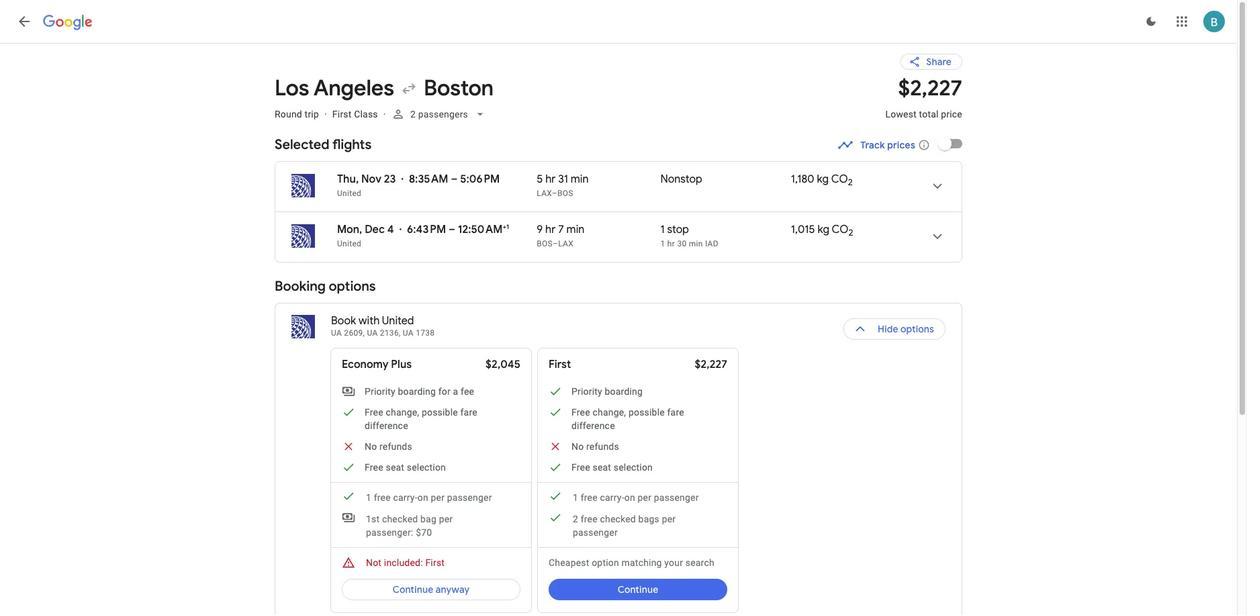 Task type: vqa. For each thing, say whether or not it's contained in the screenshot.
the Continue associated with Continue anyway
yes



Task type: describe. For each thing, give the bounding box(es) containing it.
passenger for $2,045
[[447, 492, 492, 503]]

nonstop
[[660, 173, 702, 186]]

your
[[664, 557, 683, 568]]

share button
[[901, 54, 962, 70]]

track prices
[[860, 139, 915, 151]]

price
[[941, 109, 962, 120]]

boarding for first
[[605, 386, 643, 397]]

4
[[387, 223, 394, 236]]

free seat selection for economy plus
[[365, 462, 446, 473]]

1st checked bag per passenger:
[[366, 514, 453, 538]]

not
[[366, 557, 382, 568]]

angeles
[[314, 75, 394, 102]]

1 left "stop"
[[660, 223, 665, 236]]

bag
[[420, 514, 436, 524]]

free inside '2 free checked bags per passenger'
[[581, 514, 598, 524]]

1,180
[[791, 173, 814, 186]]

share
[[926, 56, 952, 68]]

stop
[[667, 223, 689, 236]]

on for first
[[624, 492, 635, 503]]

9
[[537, 223, 543, 236]]

continue for continue
[[618, 584, 658, 596]]

none text field containing $2,227
[[885, 75, 962, 132]]

possible for $2,227
[[629, 407, 665, 418]]

loading results progress bar
[[0, 43, 1237, 46]]

boarding for economy plus
[[398, 386, 436, 397]]

continue anyway
[[393, 584, 470, 596]]

2 inside '2 free checked bags per passenger'
[[573, 514, 578, 524]]

1st
[[366, 514, 380, 524]]

book with united ua 2609, ua 2136, ua 1738
[[331, 314, 435, 338]]

1,015 kg co 2
[[791, 223, 853, 239]]

selected flights
[[275, 136, 372, 153]]

– inside '5 hr 31 min lax – bos'
[[552, 189, 557, 198]]

priority boarding for a fee
[[365, 386, 474, 397]]

priority for first
[[571, 386, 602, 397]]

option
[[592, 557, 619, 568]]

continue for continue anyway
[[393, 584, 433, 596]]

mon,
[[337, 223, 362, 236]]

hr for 5
[[545, 173, 556, 186]]

per inside '2 free checked bags per passenger'
[[662, 514, 676, 524]]

1 down 1 stop flight. element
[[660, 239, 665, 248]]

Flight numbers UA 2609, UA 2136, UA 1738 text field
[[331, 328, 435, 338]]

round
[[275, 109, 302, 120]]

united for mon,
[[337, 239, 361, 248]]

plus
[[391, 358, 412, 371]]

total duration 9 hr 7 min. element
[[537, 223, 660, 238]]

no refunds for first
[[571, 441, 619, 452]]

5
[[537, 173, 543, 186]]

lax inside "9 hr 7 min bos – lax"
[[558, 239, 574, 248]]

$70
[[416, 527, 432, 538]]

 image for trip
[[324, 109, 327, 120]]

included:
[[384, 557, 423, 568]]

mon, dec 4
[[337, 223, 394, 236]]

6:43 pm
[[407, 223, 446, 236]]

passenger:
[[366, 527, 413, 538]]

class
[[354, 109, 378, 120]]

fee
[[461, 386, 474, 397]]

hide options button
[[843, 313, 946, 345]]

united for thu,
[[337, 189, 361, 198]]

kg for 1,180
[[817, 173, 829, 186]]

free seat selection for first
[[571, 462, 653, 473]]

return flight on monday, december 4. leaves boston logan international airport at 6:43 pm on monday, december 4 and arrives at los angeles international airport at 12:50 am on tuesday, december 5. element
[[337, 222, 509, 236]]

go back image
[[16, 13, 32, 30]]

$2,227 lowest total price
[[885, 75, 962, 120]]

 image for dec
[[399, 223, 402, 236]]

list containing thu, nov 23
[[275, 162, 962, 262]]

economy
[[342, 358, 389, 371]]

bos inside '5 hr 31 min lax – bos'
[[557, 189, 573, 198]]

per inside 1st checked bag per passenger:
[[439, 514, 453, 524]]

los
[[275, 75, 309, 102]]

flight details. return flight on monday, december 4. leaves boston logan international airport at 6:43 pm on monday, december 4 and arrives at los angeles international airport at 12:50 am on tuesday, december 5. image
[[921, 220, 954, 252]]

+1
[[503, 222, 509, 231]]

learn more about tracked prices image
[[918, 139, 930, 151]]

book
[[331, 314, 356, 328]]

booking
[[275, 278, 326, 295]]

seat for economy plus
[[386, 462, 404, 473]]

passengers
[[418, 109, 468, 120]]

30
[[677, 239, 687, 248]]

booking options
[[275, 278, 376, 295]]

co for 1,015 kg co
[[832, 223, 849, 236]]

not included: first
[[366, 557, 445, 568]]

iad
[[705, 239, 718, 248]]

checked inside 1st checked bag per passenger:
[[382, 514, 418, 524]]

hr for 9
[[545, 223, 556, 236]]

with
[[359, 314, 380, 328]]

2 passengers button
[[386, 98, 492, 130]]

2136,
[[380, 328, 401, 338]]

track
[[860, 139, 885, 151]]

1 ua from the left
[[331, 328, 342, 338]]

$2,045
[[486, 358, 520, 371]]

possible for $2,045
[[422, 407, 458, 418]]

flights
[[332, 136, 372, 153]]

lowest
[[885, 109, 917, 120]]

1,015
[[791, 223, 815, 236]]

2 inside 1,180 kg co 2
[[848, 177, 853, 188]]

Arrival time: 5:06 PM. text field
[[460, 173, 500, 186]]

no refunds for economy plus
[[365, 441, 412, 452]]

boston
[[424, 75, 494, 102]]

first class
[[332, 109, 378, 120]]

Arrival time: 12:50 AM on  Tuesday, December 5. text field
[[458, 222, 509, 236]]

checked inside '2 free checked bags per passenger'
[[600, 514, 636, 524]]

2 free checked bags per passenger
[[573, 514, 676, 538]]

1 stop flight. element
[[660, 223, 689, 238]]

kg for 1,015
[[818, 223, 829, 236]]

cheapest option matching your search
[[549, 557, 714, 568]]

2609,
[[344, 328, 365, 338]]

seat for first
[[593, 462, 611, 473]]

free change, possible fare difference for economy plus
[[365, 407, 477, 431]]

matching
[[622, 557, 662, 568]]

passenger inside '2 free checked bags per passenger'
[[573, 527, 618, 538]]

economy plus
[[342, 358, 412, 371]]

trip
[[305, 109, 319, 120]]

round trip
[[275, 109, 319, 120]]

continue anyway button
[[342, 573, 520, 606]]



Task type: locate. For each thing, give the bounding box(es) containing it.
2 carry- from the left
[[600, 492, 624, 503]]

min inside '5 hr 31 min lax – bos'
[[571, 173, 589, 186]]

0 vertical spatial min
[[571, 173, 589, 186]]

1 horizontal spatial continue
[[618, 584, 658, 596]]

1 fare from the left
[[460, 407, 477, 418]]

2 left passengers
[[410, 109, 415, 120]]

min right 31
[[571, 173, 589, 186]]

kg inside the 1,015 kg co 2
[[818, 223, 829, 236]]

per up bags
[[638, 492, 651, 503]]

0 horizontal spatial seat
[[386, 462, 404, 473]]

0 horizontal spatial bos
[[537, 239, 553, 248]]

search
[[685, 557, 714, 568]]

ua down book
[[331, 328, 342, 338]]

0 horizontal spatial change,
[[386, 407, 419, 418]]

2 horizontal spatial first
[[549, 358, 571, 371]]

 image right class
[[383, 109, 386, 120]]

2 vertical spatial united
[[382, 314, 414, 328]]

2 no refunds from the left
[[571, 441, 619, 452]]

1 vertical spatial options
[[901, 323, 934, 335]]

continue inside continue button
[[618, 584, 658, 596]]

possible down priority boarding
[[629, 407, 665, 418]]

0 horizontal spatial possible
[[422, 407, 458, 418]]

0 horizontal spatial priority
[[365, 386, 395, 397]]

no for first
[[571, 441, 584, 452]]

hr right '5'
[[545, 173, 556, 186]]

2 1 free carry-on per passenger from the left
[[573, 492, 699, 503]]

2 on from the left
[[624, 492, 635, 503]]

kg right 1,180
[[817, 173, 829, 186]]

continue
[[393, 584, 433, 596], [618, 584, 658, 596]]

2 difference from the left
[[571, 420, 615, 431]]

0 horizontal spatial free seat selection
[[365, 462, 446, 473]]

1 checked from the left
[[382, 514, 418, 524]]

1 horizontal spatial free change, possible fare difference
[[571, 407, 684, 431]]

1 vertical spatial kg
[[818, 223, 829, 236]]

0 horizontal spatial selection
[[407, 462, 446, 473]]

flight details. departing flight on thursday, november 23. leaves los angeles international airport at 8:35 am on thursday, november 23 and arrives at boston logan international airport at 5:06 pm on thursday, november 23. image
[[921, 170, 954, 202]]

0 horizontal spatial carry-
[[393, 492, 418, 503]]

0 horizontal spatial free change, possible fare difference
[[365, 407, 477, 431]]

2 fare from the left
[[667, 407, 684, 418]]

on up "bag"
[[418, 492, 428, 503]]

continue down not included: first
[[393, 584, 433, 596]]

5:06 pm
[[460, 173, 500, 186]]

priority boarding
[[571, 386, 643, 397]]

co right 1,180
[[831, 173, 848, 186]]

2 horizontal spatial passenger
[[654, 492, 699, 503]]

3 ua from the left
[[403, 328, 414, 338]]

1738
[[416, 328, 435, 338]]

min
[[571, 173, 589, 186], [566, 223, 585, 236], [689, 239, 703, 248]]

difference down priority boarding
[[571, 420, 615, 431]]

a
[[453, 386, 458, 397]]

8:35 am
[[409, 173, 448, 186]]

0 horizontal spatial 1 free carry-on per passenger
[[366, 492, 492, 503]]

bags
[[638, 514, 659, 524]]

free for first
[[581, 492, 598, 503]]

1 carry- from the left
[[393, 492, 418, 503]]

possible down for
[[422, 407, 458, 418]]

nonstop flight. element
[[660, 173, 702, 188]]

fare for $2,227
[[667, 407, 684, 418]]

$2,227 for $2,227 lowest total price
[[898, 75, 962, 102]]

passenger
[[447, 492, 492, 503], [654, 492, 699, 503], [573, 527, 618, 538]]

1 horizontal spatial  image
[[383, 109, 386, 120]]

0 horizontal spatial lax
[[537, 189, 552, 198]]

1 horizontal spatial options
[[901, 323, 934, 335]]

fare for $2,045
[[460, 407, 477, 418]]

refunds
[[379, 441, 412, 452], [586, 441, 619, 452]]

1 horizontal spatial passenger
[[573, 527, 618, 538]]

1 selection from the left
[[407, 462, 446, 473]]

Departure time: 6:43 PM. text field
[[407, 223, 446, 236]]

0 vertical spatial $2,227
[[898, 75, 962, 102]]

change, for first
[[593, 407, 626, 418]]

 image right trip at top
[[324, 109, 327, 120]]

1 free carry-on per passenger for economy plus
[[366, 492, 492, 503]]

min for 5 hr 31 min
[[571, 173, 589, 186]]

12:50 am
[[458, 223, 503, 236]]

2 priority from the left
[[571, 386, 602, 397]]

for
[[438, 386, 451, 397]]

1 horizontal spatial selection
[[614, 462, 653, 473]]

5 hr 31 min lax – bos
[[537, 173, 589, 198]]

carry-
[[393, 492, 418, 503], [600, 492, 624, 503]]

free up '2 free checked bags per passenger' at the bottom of the page
[[581, 492, 598, 503]]

1 horizontal spatial change,
[[593, 407, 626, 418]]

0 horizontal spatial $2,227
[[695, 358, 727, 371]]

0 horizontal spatial refunds
[[379, 441, 412, 452]]

31
[[558, 173, 568, 186]]

checked left bags
[[600, 514, 636, 524]]

min right the 30
[[689, 239, 703, 248]]

6:43 pm – 12:50 am +1
[[407, 222, 509, 236]]

first right $2,045
[[549, 358, 571, 371]]

selection up "bag"
[[407, 462, 446, 473]]

priority for economy plus
[[365, 386, 395, 397]]

1 horizontal spatial possible
[[629, 407, 665, 418]]

nov
[[361, 173, 381, 186]]

checked
[[382, 514, 418, 524], [600, 514, 636, 524]]

0 horizontal spatial on
[[418, 492, 428, 503]]

continue button
[[549, 573, 727, 606]]

1 change, from the left
[[386, 407, 419, 418]]

free seat selection up "bag"
[[365, 462, 446, 473]]

co for 1,180 kg co
[[831, 173, 848, 186]]

1 horizontal spatial refunds
[[586, 441, 619, 452]]

free up option at the left bottom of the page
[[581, 514, 598, 524]]

selection for economy plus
[[407, 462, 446, 473]]

2 passengers
[[410, 109, 468, 120]]

– inside "9 hr 7 min bos – lax"
[[553, 239, 558, 248]]

seat
[[386, 462, 404, 473], [593, 462, 611, 473]]

hide options
[[878, 323, 934, 335]]

1 horizontal spatial ua
[[367, 328, 378, 338]]

1 difference from the left
[[365, 420, 408, 431]]

0 vertical spatial hr
[[545, 173, 556, 186]]

possible
[[422, 407, 458, 418], [629, 407, 665, 418]]

2 up cheapest
[[573, 514, 578, 524]]

0 vertical spatial lax
[[537, 189, 552, 198]]

hr left the 30
[[667, 239, 675, 248]]

2 selection from the left
[[614, 462, 653, 473]]

main content
[[275, 43, 962, 615]]

lax
[[537, 189, 552, 198], [558, 239, 574, 248]]

free up 1st
[[374, 492, 391, 503]]

carry- up '2 free checked bags per passenger' at the bottom of the page
[[600, 492, 624, 503]]

hr left 7
[[545, 223, 556, 236]]

1 no from the left
[[365, 441, 377, 452]]

passenger up first checked bag costs 70 us dollars per passenger "element"
[[447, 492, 492, 503]]

selection up bags
[[614, 462, 653, 473]]

0 vertical spatial options
[[329, 278, 376, 295]]

1 horizontal spatial no refunds
[[571, 441, 619, 452]]

1 free carry-on per passenger
[[366, 492, 492, 503], [573, 492, 699, 503]]

change, for economy plus
[[386, 407, 419, 418]]

options up book
[[329, 278, 376, 295]]

1 horizontal spatial seat
[[593, 462, 611, 473]]

23
[[384, 173, 396, 186]]

1 horizontal spatial checked
[[600, 514, 636, 524]]

2 horizontal spatial  image
[[399, 223, 402, 236]]

1 priority from the left
[[365, 386, 395, 397]]

bos
[[557, 189, 573, 198], [537, 239, 553, 248]]

selection
[[407, 462, 446, 473], [614, 462, 653, 473]]

united down thu,
[[337, 189, 361, 198]]

free change, possible fare difference for first
[[571, 407, 684, 431]]

change appearance image
[[1135, 5, 1167, 38]]

1 vertical spatial hr
[[545, 223, 556, 236]]

1 seat from the left
[[386, 462, 404, 473]]

1 possible from the left
[[422, 407, 458, 418]]

0 horizontal spatial difference
[[365, 420, 408, 431]]

1 free change, possible fare difference from the left
[[365, 407, 477, 431]]

1 horizontal spatial on
[[624, 492, 635, 503]]

1 horizontal spatial difference
[[571, 420, 615, 431]]

prices
[[887, 139, 915, 151]]

0 horizontal spatial no
[[365, 441, 377, 452]]

0 horizontal spatial ua
[[331, 328, 342, 338]]

first checked bag costs 70 us dollars per passenger element
[[342, 511, 499, 539]]

0 vertical spatial bos
[[557, 189, 573, 198]]

0 horizontal spatial checked
[[382, 514, 418, 524]]

first for first class
[[332, 109, 352, 120]]

1 horizontal spatial carry-
[[600, 492, 624, 503]]

difference for economy plus
[[365, 420, 408, 431]]

per right "bag"
[[439, 514, 453, 524]]

list
[[275, 162, 962, 262]]

1 horizontal spatial first
[[425, 557, 445, 568]]

1
[[660, 223, 665, 236], [660, 239, 665, 248], [366, 492, 371, 503], [573, 492, 578, 503]]

1 stop 1 hr 30 min iad
[[660, 223, 718, 248]]

1 vertical spatial lax
[[558, 239, 574, 248]]

carry- for economy plus
[[393, 492, 418, 503]]

– inside 6:43 pm – 12:50 am +1
[[449, 223, 455, 236]]

1 horizontal spatial free seat selection
[[571, 462, 653, 473]]

co inside the 1,015 kg co 2
[[832, 223, 849, 236]]

free change, possible fare difference
[[365, 407, 477, 431], [571, 407, 684, 431]]

2 vertical spatial hr
[[667, 239, 675, 248]]

 image inside return flight on monday, december 4. leaves boston logan international airport at 6:43 pm on monday, december 4 and arrives at los angeles international airport at 12:50 am on tuesday, december 5. element
[[399, 223, 402, 236]]

co inside 1,180 kg co 2
[[831, 173, 848, 186]]

on
[[418, 492, 428, 503], [624, 492, 635, 503]]

lax down '5'
[[537, 189, 552, 198]]

0 horizontal spatial boarding
[[398, 386, 436, 397]]

2 no from the left
[[571, 441, 584, 452]]

1 vertical spatial $2,227
[[695, 358, 727, 371]]

kg
[[817, 173, 829, 186], [818, 223, 829, 236]]

checked up "passenger:"
[[382, 514, 418, 524]]

1 horizontal spatial no
[[571, 441, 584, 452]]

first
[[332, 109, 352, 120], [549, 358, 571, 371], [425, 557, 445, 568]]

continue inside continue anyway button
[[393, 584, 433, 596]]

0 horizontal spatial passenger
[[447, 492, 492, 503]]

0 horizontal spatial first
[[332, 109, 352, 120]]

9 hr 7 min bos – lax
[[537, 223, 585, 248]]

1 vertical spatial first
[[549, 358, 571, 371]]

refunds down priority boarding for a fee
[[379, 441, 412, 452]]

options right hide
[[901, 323, 934, 335]]

passenger for $2,227
[[654, 492, 699, 503]]

selected
[[275, 136, 329, 153]]

1 1 free carry-on per passenger from the left
[[366, 492, 492, 503]]

no refunds down priority boarding
[[571, 441, 619, 452]]

lax inside '5 hr 31 min lax – bos'
[[537, 189, 552, 198]]

0 horizontal spatial fare
[[460, 407, 477, 418]]

$2,227 inside the $2,227 lowest total price
[[898, 75, 962, 102]]

co right 1,015
[[832, 223, 849, 236]]

free change, possible fare difference down priority boarding
[[571, 407, 684, 431]]

difference down priority boarding for a fee
[[365, 420, 408, 431]]

free
[[374, 492, 391, 503], [581, 492, 598, 503], [581, 514, 598, 524]]

per
[[431, 492, 445, 503], [638, 492, 651, 503], [439, 514, 453, 524], [662, 514, 676, 524]]

free seat selection up '2 free checked bags per passenger' at the bottom of the page
[[571, 462, 653, 473]]

difference for first
[[571, 420, 615, 431]]

min inside '1 stop 1 hr 30 min iad'
[[689, 239, 703, 248]]

no refunds down priority boarding for a fee
[[365, 441, 412, 452]]

refunds down priority boarding
[[586, 441, 619, 452]]

2 ua from the left
[[367, 328, 378, 338]]

 image right 4
[[399, 223, 402, 236]]

Los Angeles to Boston and back text field
[[275, 75, 869, 102]]

1 horizontal spatial lax
[[558, 239, 574, 248]]

hide
[[878, 323, 898, 335]]

continue down matching
[[618, 584, 658, 596]]

0 horizontal spatial options
[[329, 278, 376, 295]]

no for economy plus
[[365, 441, 377, 452]]

2 change, from the left
[[593, 407, 626, 418]]

dec
[[365, 223, 385, 236]]

1 no refunds from the left
[[365, 441, 412, 452]]

1 free carry-on per passenger up bags
[[573, 492, 699, 503]]

ua down with
[[367, 328, 378, 338]]

8:35 am – 5:06 pm
[[409, 173, 500, 186]]

1 horizontal spatial fare
[[667, 407, 684, 418]]

change, down priority boarding
[[593, 407, 626, 418]]

options for booking options
[[329, 278, 376, 295]]

1 horizontal spatial $2,227
[[898, 75, 962, 102]]

1 horizontal spatial boarding
[[605, 386, 643, 397]]

1 horizontal spatial priority
[[571, 386, 602, 397]]

kg inside 1,180 kg co 2
[[817, 173, 829, 186]]

hr inside "9 hr 7 min bos – lax"
[[545, 223, 556, 236]]

1 up 1st
[[366, 492, 371, 503]]

no refunds
[[365, 441, 412, 452], [571, 441, 619, 452]]

2 continue from the left
[[618, 584, 658, 596]]

2 right 1,015
[[849, 227, 853, 239]]

selection for first
[[614, 462, 653, 473]]

–
[[451, 173, 458, 186], [552, 189, 557, 198], [449, 223, 455, 236], [553, 239, 558, 248]]

options inside dropdown button
[[901, 323, 934, 335]]

0 vertical spatial kg
[[817, 173, 829, 186]]

change, down priority boarding for a fee
[[386, 407, 419, 418]]

ua left 1738 on the left bottom of the page
[[403, 328, 414, 338]]

0 horizontal spatial continue
[[393, 584, 433, 596]]

main content containing los angeles
[[275, 43, 962, 615]]

2 seat from the left
[[593, 462, 611, 473]]

2
[[410, 109, 415, 120], [848, 177, 853, 188], [849, 227, 853, 239], [573, 514, 578, 524]]

2 inside 2 passengers popup button
[[410, 109, 415, 120]]

2 free change, possible fare difference from the left
[[571, 407, 684, 431]]

2 refunds from the left
[[586, 441, 619, 452]]

carry- up 1st checked bag per passenger:
[[393, 492, 418, 503]]

passenger up option at the left bottom of the page
[[573, 527, 618, 538]]

7
[[558, 223, 564, 236]]

cheapest
[[549, 557, 589, 568]]

2 right 1,180
[[848, 177, 853, 188]]

layover (1 of 1) is a 1 hr 30 min layover at dulles international airport in washington. element
[[660, 238, 784, 249]]

$2,227 for $2,227
[[695, 358, 727, 371]]

seat up 1st checked bag per passenger:
[[386, 462, 404, 473]]

2 vertical spatial min
[[689, 239, 703, 248]]

2 inside the 1,015 kg co 2
[[849, 227, 853, 239]]

None text field
[[885, 75, 962, 132]]

carry- for first
[[600, 492, 624, 503]]

bos inside "9 hr 7 min bos – lax"
[[537, 239, 553, 248]]

1 vertical spatial united
[[337, 239, 361, 248]]

on up '2 free checked bags per passenger' at the bottom of the page
[[624, 492, 635, 503]]

0 vertical spatial first
[[332, 109, 352, 120]]

los angeles
[[275, 75, 394, 102]]

free for economy plus
[[374, 492, 391, 503]]

1 continue from the left
[[393, 584, 433, 596]]

1 free carry-on per passenger for first
[[573, 492, 699, 503]]

options
[[329, 278, 376, 295], [901, 323, 934, 335]]

first left class
[[332, 109, 352, 120]]

united inside the book with united ua 2609, ua 2136, ua 1738
[[382, 314, 414, 328]]

0 vertical spatial united
[[337, 189, 361, 198]]

anyway
[[436, 584, 470, 596]]

min right 7
[[566, 223, 585, 236]]

2 checked from the left
[[600, 514, 636, 524]]

1 up '2 free checked bags per passenger' at the bottom of the page
[[573, 492, 578, 503]]

0 horizontal spatial  image
[[324, 109, 327, 120]]

free seat selection
[[365, 462, 446, 473], [571, 462, 653, 473]]

refunds for first
[[586, 441, 619, 452]]

thu, nov 23
[[337, 173, 396, 186]]

refunds for economy plus
[[379, 441, 412, 452]]

1 horizontal spatial bos
[[557, 189, 573, 198]]

total
[[919, 109, 939, 120]]

departing flight on thursday, november 23. leaves los angeles international airport at 8:35 am on thursday, november 23 and arrives at boston logan international airport at 5:06 pm on thursday, november 23. element
[[337, 173, 500, 186]]

bos down "9"
[[537, 239, 553, 248]]

united
[[337, 189, 361, 198], [337, 239, 361, 248], [382, 314, 414, 328]]

kg right 1,015
[[818, 223, 829, 236]]

lax down 7
[[558, 239, 574, 248]]

first for first
[[549, 358, 571, 371]]

min inside "9 hr 7 min bos – lax"
[[566, 223, 585, 236]]

free change, possible fare difference down priority boarding for a fee
[[365, 407, 477, 431]]

united down the mon,
[[337, 239, 361, 248]]

1 boarding from the left
[[398, 386, 436, 397]]

on for economy plus
[[418, 492, 428, 503]]

change,
[[386, 407, 419, 418], [593, 407, 626, 418]]

seat up '2 free checked bags per passenger' at the bottom of the page
[[593, 462, 611, 473]]

2 possible from the left
[[629, 407, 665, 418]]

hr inside '1 stop 1 hr 30 min iad'
[[667, 239, 675, 248]]

1 horizontal spatial 1 free carry-on per passenger
[[573, 492, 699, 503]]

 image
[[324, 109, 327, 120], [383, 109, 386, 120], [399, 223, 402, 236]]

2 boarding from the left
[[605, 386, 643, 397]]

0 horizontal spatial no refunds
[[365, 441, 412, 452]]

per right bags
[[662, 514, 676, 524]]

1 vertical spatial bos
[[537, 239, 553, 248]]

passenger up bags
[[654, 492, 699, 503]]

1 free seat selection from the left
[[365, 462, 446, 473]]

first up continue anyway button
[[425, 557, 445, 568]]

2 vertical spatial first
[[425, 557, 445, 568]]

1 refunds from the left
[[379, 441, 412, 452]]

per up "bag"
[[431, 492, 445, 503]]

1 free carry-on per passenger up "bag"
[[366, 492, 492, 503]]

1 on from the left
[[418, 492, 428, 503]]

Departure time: 8:35 AM. text field
[[409, 173, 448, 186]]

1 vertical spatial min
[[566, 223, 585, 236]]

1 vertical spatial co
[[832, 223, 849, 236]]

2 free seat selection from the left
[[571, 462, 653, 473]]

2 horizontal spatial ua
[[403, 328, 414, 338]]

total duration 5 hr 31 min. element
[[537, 173, 660, 188]]

2227 us dollars element
[[898, 75, 962, 102]]

priority
[[365, 386, 395, 397], [571, 386, 602, 397]]

1,180 kg co 2
[[791, 173, 853, 188]]

min for 9 hr 7 min
[[566, 223, 585, 236]]

hr inside '5 hr 31 min lax – bos'
[[545, 173, 556, 186]]

free
[[365, 407, 383, 418], [571, 407, 590, 418], [365, 462, 383, 473], [571, 462, 590, 473]]

options for hide options
[[901, 323, 934, 335]]

thu,
[[337, 173, 359, 186]]

0 vertical spatial co
[[831, 173, 848, 186]]

united up 2136,
[[382, 314, 414, 328]]

bos down 31
[[557, 189, 573, 198]]



